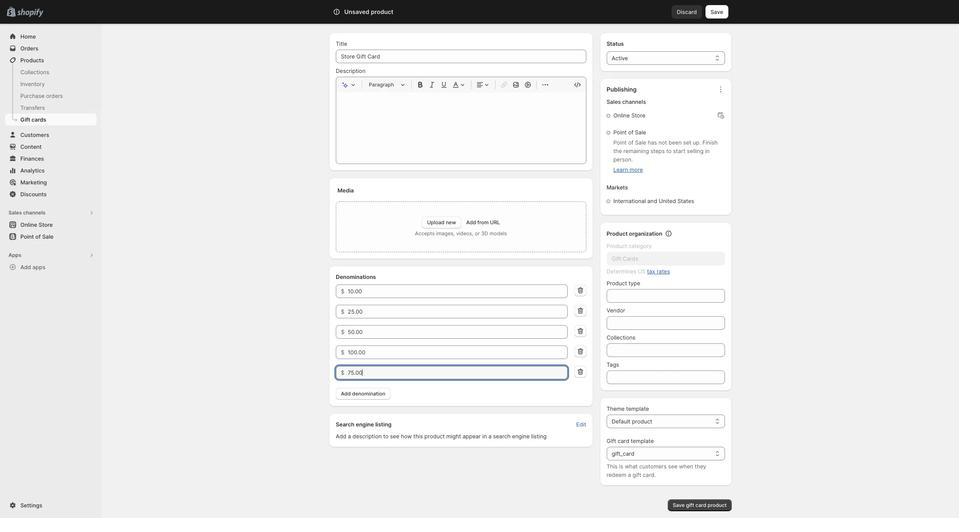 Task type: describe. For each thing, give the bounding box(es) containing it.
5 $ from the top
[[341, 369, 345, 376]]

learn
[[614, 166, 628, 173]]

content link
[[5, 141, 97, 153]]

card for create
[[389, 11, 407, 22]]

url
[[490, 219, 500, 226]]

3 $ text field from the top
[[348, 325, 568, 339]]

create
[[343, 11, 371, 22]]

1 vertical spatial engine
[[512, 433, 530, 440]]

0 horizontal spatial a
[[348, 433, 351, 440]]

the
[[614, 148, 622, 154]]

1 vertical spatial to
[[383, 433, 389, 440]]

2 $ text field from the top
[[348, 305, 568, 319]]

1 vertical spatial collections
[[607, 334, 636, 341]]

upload
[[427, 219, 445, 226]]

product for product category
[[607, 243, 627, 249]]

paragraph button
[[366, 80, 408, 90]]

appear
[[463, 433, 481, 440]]

store inside "button"
[[39, 221, 53, 228]]

redeem
[[607, 472, 627, 478]]

more
[[630, 166, 643, 173]]

transfers
[[20, 104, 45, 111]]

home link
[[5, 31, 97, 42]]

orders link
[[5, 42, 97, 54]]

person.
[[614, 156, 633, 163]]

to inside point of sale has not been set up. finish the remaining steps to start selling in person. learn more
[[667, 148, 672, 154]]

1 vertical spatial card
[[618, 438, 630, 445]]

discounts
[[20, 191, 47, 198]]

online inside "button"
[[20, 221, 37, 228]]

states
[[678, 198, 695, 204]]

0 vertical spatial template
[[626, 406, 649, 412]]

this
[[607, 463, 618, 470]]

1 vertical spatial in
[[483, 433, 487, 440]]

accepts images, videos, or 3d models
[[415, 230, 507, 237]]

theme template
[[607, 406, 649, 412]]

search for search engine listing
[[336, 421, 355, 428]]

product for product organization
[[607, 230, 628, 237]]

purchase
[[20, 92, 45, 99]]

point of sale has not been set up. finish the remaining steps to start selling in person. learn more
[[614, 139, 718, 173]]

models
[[490, 230, 507, 237]]

in inside point of sale has not been set up. finish the remaining steps to start selling in person. learn more
[[705, 148, 710, 154]]

accepts
[[415, 230, 435, 237]]

4 $ text field from the top
[[348, 366, 568, 380]]

sales channels inside button
[[8, 210, 45, 216]]

united
[[659, 198, 676, 204]]

they
[[695, 463, 707, 470]]

product organization
[[607, 230, 663, 237]]

vendor
[[607, 307, 626, 314]]

discounts link
[[5, 188, 97, 200]]

customers
[[640, 463, 667, 470]]

0 vertical spatial point of sale
[[614, 129, 646, 136]]

up.
[[693, 139, 701, 146]]

add for add apps
[[20, 264, 31, 271]]

see for to
[[390, 433, 400, 440]]

home
[[20, 33, 36, 40]]

sale inside point of sale has not been set up. finish the remaining steps to start selling in person. learn more
[[635, 139, 646, 146]]

when
[[679, 463, 694, 470]]

online store inside "button"
[[20, 221, 53, 228]]

tax rates link
[[647, 268, 670, 275]]

discard button
[[672, 5, 702, 19]]

product type
[[607, 280, 641, 287]]

product for product type
[[607, 280, 627, 287]]

3 $ from the top
[[341, 329, 345, 336]]

add denomination button
[[336, 388, 391, 400]]

collections link
[[5, 66, 97, 78]]

title
[[336, 40, 347, 47]]

not
[[659, 139, 667, 146]]

determines us tax rates
[[607, 268, 670, 275]]

add for add a description to see how this product might appear in a search engine listing
[[336, 433, 347, 440]]

analytics link
[[5, 165, 97, 176]]

save gift card product button
[[668, 500, 732, 512]]

Product category text field
[[607, 252, 725, 266]]

Tags text field
[[607, 371, 725, 384]]

description
[[353, 433, 382, 440]]

inventory link
[[5, 78, 97, 90]]

card for save
[[696, 502, 707, 509]]

orders
[[46, 92, 63, 99]]

finances
[[20, 155, 44, 162]]

us
[[638, 268, 646, 275]]

tags
[[607, 361, 619, 368]]

this is what customers see when they redeem a gift card.
[[607, 463, 707, 478]]

0 vertical spatial sale
[[635, 129, 646, 136]]

and
[[648, 198, 657, 204]]

channels inside sales channels button
[[23, 210, 45, 216]]

purchase orders link
[[5, 90, 97, 102]]

unsaved product
[[344, 8, 394, 15]]

1 horizontal spatial online
[[614, 112, 630, 119]]

0 vertical spatial point
[[614, 129, 627, 136]]

Vendor text field
[[607, 316, 725, 330]]

Product type text field
[[607, 289, 725, 303]]

gift_card
[[612, 450, 635, 457]]

4 $ from the top
[[341, 349, 345, 356]]

$ text field
[[348, 346, 568, 359]]

publishing
[[607, 86, 637, 93]]

add a description to see how this product might appear in a search engine listing
[[336, 433, 547, 440]]

see for customers
[[668, 463, 678, 470]]

sales inside button
[[8, 210, 22, 216]]

description
[[336, 67, 366, 74]]

start
[[673, 148, 686, 154]]

gift card template
[[607, 438, 654, 445]]

save button
[[706, 5, 729, 19]]

rates
[[657, 268, 670, 275]]

category
[[629, 243, 652, 249]]

edit
[[576, 421, 587, 428]]

gift inside the "this is what customers see when they redeem a gift card."
[[633, 472, 642, 478]]

products
[[20, 57, 44, 64]]

unsaved
[[344, 8, 370, 15]]

settings
[[20, 502, 42, 509]]

sales channels button
[[5, 207, 97, 219]]

edit button
[[571, 419, 592, 431]]

type
[[629, 280, 641, 287]]

this
[[414, 433, 423, 440]]

save gift card product
[[673, 502, 727, 509]]

remaining
[[624, 148, 649, 154]]

active
[[612, 55, 628, 62]]

discard
[[677, 8, 697, 15]]

0 horizontal spatial engine
[[356, 421, 374, 428]]

a inside the "this is what customers see when they redeem a gift card."
[[628, 472, 631, 478]]

customers link
[[5, 129, 97, 141]]

online store link
[[5, 219, 97, 231]]

theme
[[607, 406, 625, 412]]

or
[[475, 230, 480, 237]]

add from url
[[466, 219, 500, 226]]



Task type: locate. For each thing, give the bounding box(es) containing it.
card down they
[[696, 502, 707, 509]]

0 vertical spatial see
[[390, 433, 400, 440]]

0 vertical spatial card
[[389, 11, 407, 22]]

point of sale down online store "button"
[[20, 233, 53, 240]]

2 vertical spatial point
[[20, 233, 34, 240]]

1 horizontal spatial sales
[[607, 98, 621, 105]]

1 horizontal spatial gift
[[633, 472, 642, 478]]

marketing
[[20, 179, 47, 186]]

steps
[[651, 148, 665, 154]]

template down the default product on the right
[[631, 438, 654, 445]]

gift right create
[[373, 11, 387, 22]]

product up product category
[[607, 230, 628, 237]]

store up point of sale button
[[39, 221, 53, 228]]

add down search engine listing
[[336, 433, 347, 440]]

1 vertical spatial of
[[629, 139, 634, 146]]

to left start
[[667, 148, 672, 154]]

0 horizontal spatial channels
[[23, 210, 45, 216]]

1 horizontal spatial to
[[667, 148, 672, 154]]

2 $ from the top
[[341, 308, 345, 315]]

2 vertical spatial card
[[696, 502, 707, 509]]

content
[[20, 143, 42, 150]]

1 product from the top
[[607, 230, 628, 237]]

1 horizontal spatial engine
[[512, 433, 530, 440]]

gift down when in the bottom of the page
[[686, 502, 694, 509]]

2 horizontal spatial card
[[696, 502, 707, 509]]

1 vertical spatial online
[[20, 221, 37, 228]]

1 horizontal spatial see
[[668, 463, 678, 470]]

1 horizontal spatial save
[[711, 8, 724, 15]]

product inside button
[[708, 502, 727, 509]]

1 horizontal spatial listing
[[531, 433, 547, 440]]

0 horizontal spatial store
[[39, 221, 53, 228]]

0 horizontal spatial online store
[[20, 221, 53, 228]]

cards
[[32, 116, 46, 123]]

shopify image
[[17, 9, 43, 17]]

1 vertical spatial sales channels
[[8, 210, 45, 216]]

point inside point of sale has not been set up. finish the remaining steps to start selling in person. learn more
[[614, 139, 627, 146]]

0 vertical spatial gift
[[20, 116, 30, 123]]

sale inside button
[[42, 233, 53, 240]]

search button
[[357, 5, 603, 19]]

collections
[[20, 69, 49, 76], [607, 334, 636, 341]]

in right appear
[[483, 433, 487, 440]]

online store down publishing
[[614, 112, 646, 119]]

save
[[711, 8, 724, 15], [673, 502, 685, 509]]

0 vertical spatial channels
[[623, 98, 646, 105]]

online store
[[614, 112, 646, 119], [20, 221, 53, 228]]

gift down "what"
[[633, 472, 642, 478]]

$ text field
[[348, 285, 568, 298], [348, 305, 568, 319], [348, 325, 568, 339], [348, 366, 568, 380]]

point of sale button
[[0, 231, 102, 243]]

card
[[389, 11, 407, 22], [618, 438, 630, 445], [696, 502, 707, 509]]

0 vertical spatial engine
[[356, 421, 374, 428]]

international and united states
[[614, 198, 695, 204]]

1 vertical spatial point
[[614, 139, 627, 146]]

1 horizontal spatial search
[[371, 8, 389, 15]]

gift
[[373, 11, 387, 22], [633, 472, 642, 478], [686, 502, 694, 509]]

engine right search
[[512, 433, 530, 440]]

0 vertical spatial online
[[614, 112, 630, 119]]

0 horizontal spatial online
[[20, 221, 37, 228]]

add apps
[[20, 264, 45, 271]]

add from url button
[[466, 219, 500, 226]]

markets
[[607, 184, 628, 191]]

default product
[[612, 418, 653, 425]]

channels
[[623, 98, 646, 105], [23, 210, 45, 216]]

from
[[478, 219, 489, 226]]

online
[[614, 112, 630, 119], [20, 221, 37, 228]]

0 vertical spatial sales channels
[[607, 98, 646, 105]]

search for search
[[371, 8, 389, 15]]

sales down publishing
[[607, 98, 621, 105]]

2 vertical spatial of
[[35, 233, 41, 240]]

point
[[614, 129, 627, 136], [614, 139, 627, 146], [20, 233, 34, 240]]

save for save gift card product
[[673, 502, 685, 509]]

listing up description
[[375, 421, 392, 428]]

search
[[493, 433, 511, 440]]

customers
[[20, 131, 49, 138]]

status
[[607, 40, 624, 47]]

gift up gift_card at the right bottom of the page
[[607, 438, 616, 445]]

sale
[[635, 129, 646, 136], [635, 139, 646, 146], [42, 233, 53, 240]]

0 horizontal spatial gift
[[373, 11, 387, 22]]

add apps button
[[5, 261, 97, 273]]

gift left cards
[[20, 116, 30, 123]]

template
[[626, 406, 649, 412], [631, 438, 654, 445]]

1 horizontal spatial collections
[[607, 334, 636, 341]]

add for add denomination
[[341, 391, 351, 397]]

2 product from the top
[[607, 243, 627, 249]]

2 horizontal spatial gift
[[686, 502, 694, 509]]

0 horizontal spatial collections
[[20, 69, 49, 76]]

1 vertical spatial gift
[[607, 438, 616, 445]]

point of sale
[[614, 129, 646, 136], [20, 233, 53, 240]]

2 vertical spatial product
[[607, 280, 627, 287]]

search up description
[[336, 421, 355, 428]]

marketing link
[[5, 176, 97, 188]]

media
[[338, 187, 354, 194]]

1 horizontal spatial in
[[705, 148, 710, 154]]

1 vertical spatial channels
[[23, 210, 45, 216]]

set
[[684, 139, 692, 146]]

card right create
[[389, 11, 407, 22]]

1 vertical spatial online store
[[20, 221, 53, 228]]

1 vertical spatial listing
[[531, 433, 547, 440]]

0 horizontal spatial see
[[390, 433, 400, 440]]

add left apps on the left bottom of page
[[20, 264, 31, 271]]

1 vertical spatial store
[[39, 221, 53, 228]]

0 vertical spatial to
[[667, 148, 672, 154]]

collections up 'inventory'
[[20, 69, 49, 76]]

online store button
[[0, 219, 102, 231]]

to right description
[[383, 433, 389, 440]]

0 horizontal spatial card
[[389, 11, 407, 22]]

add denomination
[[341, 391, 386, 397]]

online up point of sale button
[[20, 221, 37, 228]]

a left description
[[348, 433, 351, 440]]

a left search
[[489, 433, 492, 440]]

add for add from url
[[466, 219, 476, 226]]

gift inside button
[[686, 502, 694, 509]]

see left when in the bottom of the page
[[668, 463, 678, 470]]

online store up point of sale button
[[20, 221, 53, 228]]

1 vertical spatial point of sale
[[20, 233, 53, 240]]

finish
[[703, 139, 718, 146]]

add
[[466, 219, 476, 226], [20, 264, 31, 271], [341, 391, 351, 397], [336, 433, 347, 440]]

of inside button
[[35, 233, 41, 240]]

1 horizontal spatial online store
[[614, 112, 646, 119]]

1 horizontal spatial a
[[489, 433, 492, 440]]

see inside the "this is what customers see when they redeem a gift card."
[[668, 463, 678, 470]]

0 horizontal spatial save
[[673, 502, 685, 509]]

1 vertical spatial see
[[668, 463, 678, 470]]

see left how
[[390, 433, 400, 440]]

sales
[[607, 98, 621, 105], [8, 210, 22, 216]]

see
[[390, 433, 400, 440], [668, 463, 678, 470]]

add left from
[[466, 219, 476, 226]]

0 vertical spatial search
[[371, 8, 389, 15]]

a down "what"
[[628, 472, 631, 478]]

tax
[[647, 268, 656, 275]]

point inside point of sale link
[[20, 233, 34, 240]]

has
[[648, 139, 657, 146]]

gift for save
[[686, 502, 694, 509]]

card inside button
[[696, 502, 707, 509]]

Collections text field
[[607, 344, 725, 357]]

1 horizontal spatial gift
[[607, 438, 616, 445]]

store down publishing
[[632, 112, 646, 119]]

product down 'determines'
[[607, 280, 627, 287]]

0 horizontal spatial search
[[336, 421, 355, 428]]

1 vertical spatial gift
[[633, 472, 642, 478]]

1 horizontal spatial point of sale
[[614, 129, 646, 136]]

add left denomination at the bottom left
[[341, 391, 351, 397]]

gift
[[20, 116, 30, 123], [607, 438, 616, 445]]

0 vertical spatial product
[[607, 230, 628, 237]]

1 horizontal spatial sales channels
[[607, 98, 646, 105]]

1 vertical spatial sale
[[635, 139, 646, 146]]

collections down vendor
[[607, 334, 636, 341]]

1 vertical spatial sales
[[8, 210, 22, 216]]

save down when in the bottom of the page
[[673, 502, 685, 509]]

0 horizontal spatial to
[[383, 433, 389, 440]]

1 horizontal spatial channels
[[623, 98, 646, 105]]

0 horizontal spatial in
[[483, 433, 487, 440]]

1 $ text field from the top
[[348, 285, 568, 298]]

point of sale up remaining
[[614, 129, 646, 136]]

search right unsaved
[[371, 8, 389, 15]]

sales down discounts
[[8, 210, 22, 216]]

listing right search
[[531, 433, 547, 440]]

1 $ from the top
[[341, 288, 345, 295]]

settings link
[[5, 500, 97, 512]]

might
[[447, 433, 461, 440]]

0 vertical spatial listing
[[375, 421, 392, 428]]

in down "finish"
[[705, 148, 710, 154]]

is
[[619, 463, 624, 470]]

upload new button
[[422, 217, 461, 229]]

apps button
[[5, 249, 97, 261]]

card up gift_card at the right bottom of the page
[[618, 438, 630, 445]]

gift for gift card template
[[607, 438, 616, 445]]

product down product organization at the top
[[607, 243, 627, 249]]

0 vertical spatial store
[[632, 112, 646, 119]]

0 vertical spatial of
[[629, 129, 634, 136]]

channels down discounts
[[23, 210, 45, 216]]

search inside button
[[371, 8, 389, 15]]

sales channels down discounts
[[8, 210, 45, 216]]

determines
[[607, 268, 637, 275]]

$
[[341, 288, 345, 295], [341, 308, 345, 315], [341, 329, 345, 336], [341, 349, 345, 356], [341, 369, 345, 376]]

0 horizontal spatial listing
[[375, 421, 392, 428]]

save for save
[[711, 8, 724, 15]]

template up the default product on the right
[[626, 406, 649, 412]]

0 horizontal spatial sales
[[8, 210, 22, 216]]

been
[[669, 139, 682, 146]]

card.
[[643, 472, 656, 478]]

0 vertical spatial save
[[711, 8, 724, 15]]

gift cards
[[20, 116, 46, 123]]

0 vertical spatial online store
[[614, 112, 646, 119]]

sales channels
[[607, 98, 646, 105], [8, 210, 45, 216]]

listing
[[375, 421, 392, 428], [531, 433, 547, 440]]

denominations
[[336, 274, 376, 280]]

online down publishing
[[614, 112, 630, 119]]

product
[[371, 8, 394, 15], [409, 11, 442, 22], [632, 418, 653, 425], [425, 433, 445, 440], [708, 502, 727, 509]]

1 vertical spatial save
[[673, 502, 685, 509]]

upload new
[[427, 219, 456, 226]]

new
[[446, 219, 456, 226]]

sales channels down publishing
[[607, 98, 646, 105]]

channels down publishing
[[623, 98, 646, 105]]

save right the discard button
[[711, 8, 724, 15]]

0 vertical spatial in
[[705, 148, 710, 154]]

2 vertical spatial sale
[[42, 233, 53, 240]]

3d
[[481, 230, 488, 237]]

3 product from the top
[[607, 280, 627, 287]]

1 vertical spatial search
[[336, 421, 355, 428]]

0 horizontal spatial point of sale
[[20, 233, 53, 240]]

1 horizontal spatial store
[[632, 112, 646, 119]]

selling
[[687, 148, 704, 154]]

inventory
[[20, 81, 45, 87]]

gift for gift cards
[[20, 116, 30, 123]]

Title text field
[[336, 50, 587, 63]]

1 vertical spatial product
[[607, 243, 627, 249]]

in
[[705, 148, 710, 154], [483, 433, 487, 440]]

2 horizontal spatial a
[[628, 472, 631, 478]]

gift cards link
[[5, 114, 97, 126]]

gift for create
[[373, 11, 387, 22]]

1 vertical spatial template
[[631, 438, 654, 445]]

point of sale inside button
[[20, 233, 53, 240]]

0 vertical spatial gift
[[373, 11, 387, 22]]

how
[[401, 433, 412, 440]]

engine up description
[[356, 421, 374, 428]]

0 vertical spatial collections
[[20, 69, 49, 76]]

2 vertical spatial gift
[[686, 502, 694, 509]]

organization
[[629, 230, 663, 237]]

products link
[[5, 54, 97, 66]]

apps
[[33, 264, 45, 271]]

of inside point of sale has not been set up. finish the remaining steps to start selling in person. learn more
[[629, 139, 634, 146]]

0 vertical spatial sales
[[607, 98, 621, 105]]

0 horizontal spatial gift
[[20, 116, 30, 123]]

0 horizontal spatial sales channels
[[8, 210, 45, 216]]

1 horizontal spatial card
[[618, 438, 630, 445]]



Task type: vqa. For each thing, say whether or not it's contained in the screenshot.
changes
no



